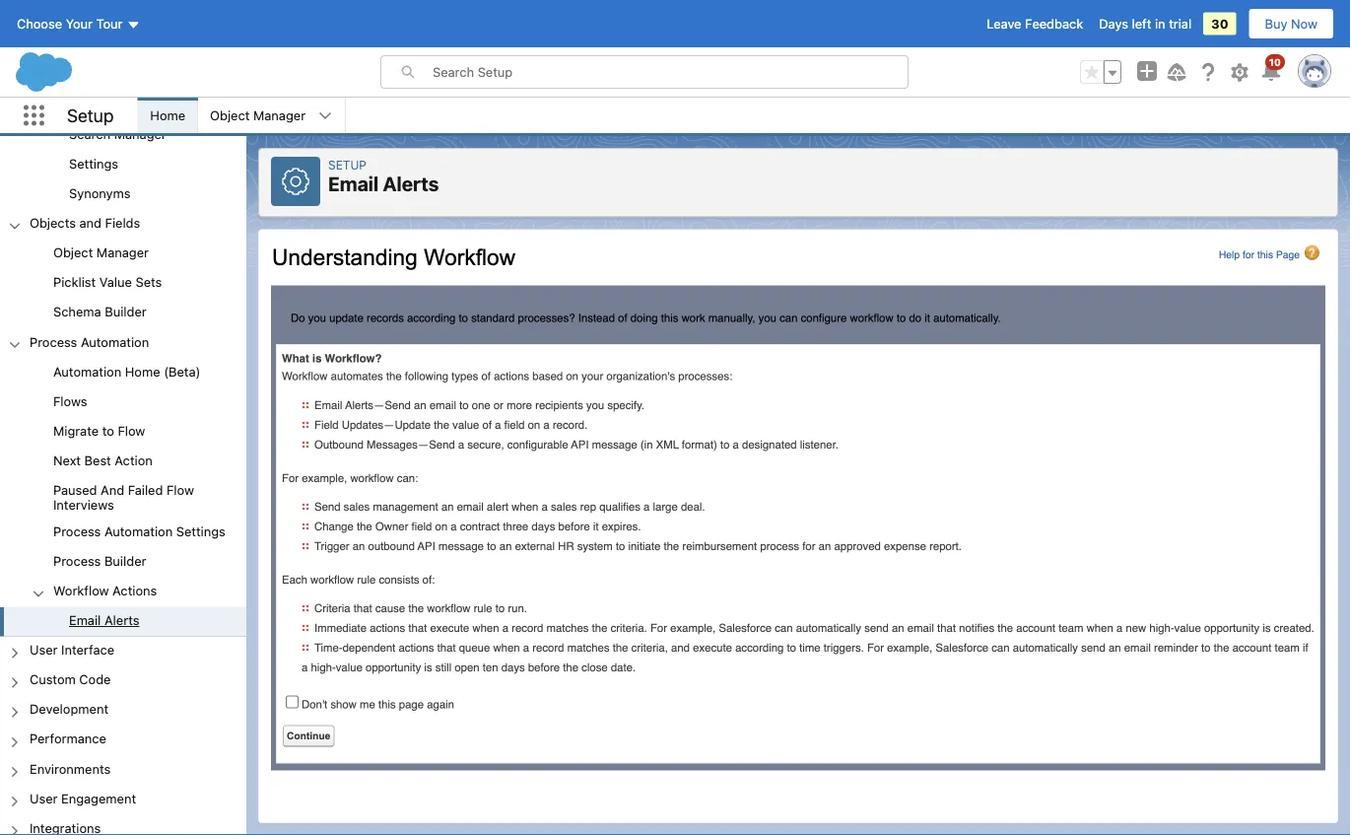 Task type: describe. For each thing, give the bounding box(es) containing it.
synonyms link
[[69, 186, 131, 204]]

days
[[1100, 16, 1129, 31]]

flow inside 'migrate to flow' link
[[118, 423, 145, 438]]

interviews
[[53, 497, 114, 512]]

engagement
[[61, 791, 136, 805]]

code
[[79, 672, 111, 687]]

search manager link
[[69, 126, 166, 144]]

best
[[84, 453, 111, 467]]

migrate
[[53, 423, 99, 438]]

process automation
[[30, 334, 149, 349]]

workflow actions link
[[53, 583, 157, 601]]

0 vertical spatial object manager
[[210, 108, 306, 123]]

user for user interface
[[30, 642, 58, 657]]

schema builder link
[[53, 304, 147, 322]]

0 vertical spatial home
[[150, 108, 185, 123]]

builder for process builder
[[104, 553, 146, 568]]

1 vertical spatial object manager link
[[53, 245, 149, 263]]

environments link
[[30, 761, 111, 779]]

value
[[99, 275, 132, 290]]

10
[[1270, 56, 1282, 68]]

integrations link
[[30, 820, 101, 835]]

10 button
[[1260, 54, 1286, 84]]

automation for process automation settings
[[104, 524, 173, 539]]

flow inside the 'paused and failed flow interviews'
[[167, 482, 194, 497]]

process for process automation settings
[[53, 524, 101, 539]]

1 vertical spatial automation
[[53, 364, 122, 378]]

integrations
[[30, 820, 101, 835]]

leave feedback
[[987, 16, 1084, 31]]

home inside group
[[125, 364, 160, 378]]

email alerts tree item
[[0, 607, 246, 636]]

custom code link
[[30, 672, 111, 690]]

flows
[[53, 393, 87, 408]]

object manager inside group
[[53, 245, 149, 260]]

your
[[66, 16, 93, 31]]

email alerts
[[69, 613, 139, 627]]

builder for schema builder
[[105, 304, 147, 319]]

paused and failed flow interviews link
[[53, 482, 246, 512]]

schema
[[53, 304, 101, 319]]

trial
[[1170, 16, 1192, 31]]

0 vertical spatial object manager link
[[198, 98, 318, 133]]

process automation settings link
[[53, 524, 226, 542]]

automation home (beta) link
[[53, 364, 201, 382]]

process automation tree item
[[0, 328, 246, 636]]

user for user engagement
[[30, 791, 58, 805]]

process automation settings
[[53, 524, 226, 539]]

workflow actions tree item
[[0, 577, 246, 636]]

objects and fields link
[[30, 215, 140, 233]]

setup for setup email alerts
[[328, 158, 367, 172]]

manager for picklist value sets
[[97, 245, 149, 260]]

user interface
[[30, 642, 115, 657]]

leave
[[987, 16, 1022, 31]]

to
[[102, 423, 114, 438]]

0 vertical spatial settings
[[69, 156, 118, 171]]

Search Setup text field
[[433, 56, 908, 88]]

workflow
[[53, 583, 109, 598]]

(beta)
[[164, 364, 201, 378]]

and
[[79, 215, 102, 230]]

process builder
[[53, 553, 146, 568]]

group containing object manager
[[0, 239, 246, 328]]

next best action link
[[53, 453, 153, 470]]

group containing automation home (beta)
[[0, 358, 246, 636]]

schema builder
[[53, 304, 147, 319]]

process builder link
[[53, 553, 146, 571]]

user engagement
[[30, 791, 136, 805]]

feedback
[[1025, 16, 1084, 31]]

process for process builder
[[53, 553, 101, 568]]

synonyms
[[69, 186, 131, 201]]

email inside 'setup email alerts'
[[328, 172, 379, 195]]

choose
[[17, 16, 62, 31]]



Task type: vqa. For each thing, say whether or not it's contained in the screenshot.
SEARCH
yes



Task type: locate. For each thing, give the bounding box(es) containing it.
1 user from the top
[[30, 642, 58, 657]]

automation down the process automation link
[[53, 364, 122, 378]]

builder inside "objects and fields" tree item
[[105, 304, 147, 319]]

picklist
[[53, 275, 96, 290]]

object manager up picklist value sets
[[53, 245, 149, 260]]

object manager link up picklist value sets
[[53, 245, 149, 263]]

user
[[30, 642, 58, 657], [30, 791, 58, 805]]

buy now
[[1266, 16, 1318, 31]]

object up picklist
[[53, 245, 93, 260]]

home
[[150, 108, 185, 123], [125, 364, 160, 378]]

leave feedback link
[[987, 16, 1084, 31]]

sets
[[136, 275, 162, 290]]

object manager link
[[198, 98, 318, 133], [53, 245, 149, 263]]

1 horizontal spatial settings
[[176, 524, 226, 539]]

user engagement link
[[30, 791, 136, 808]]

automation home (beta)
[[53, 364, 201, 378]]

development
[[30, 702, 109, 716]]

manager
[[253, 108, 306, 123], [114, 126, 166, 141], [97, 245, 149, 260]]

0 vertical spatial manager
[[253, 108, 306, 123]]

0 horizontal spatial email
[[69, 613, 101, 627]]

settings link
[[69, 156, 118, 174]]

workflow actions
[[53, 583, 157, 598]]

process for process automation
[[30, 334, 77, 349]]

flow right "to" on the bottom left of page
[[118, 423, 145, 438]]

automation for process automation
[[81, 334, 149, 349]]

1 horizontal spatial flow
[[167, 482, 194, 497]]

30
[[1212, 16, 1229, 31]]

user up integrations
[[30, 791, 58, 805]]

2 vertical spatial manager
[[97, 245, 149, 260]]

1 horizontal spatial email
[[328, 172, 379, 195]]

builder down 'value'
[[105, 304, 147, 319]]

group
[[0, 49, 246, 210], [1081, 60, 1122, 84], [0, 239, 246, 328], [0, 358, 246, 636]]

alerts inside email alerts link
[[104, 613, 139, 627]]

object manager
[[210, 108, 306, 123], [53, 245, 149, 260]]

2 vertical spatial automation
[[104, 524, 173, 539]]

0 horizontal spatial alerts
[[104, 613, 139, 627]]

buy
[[1266, 16, 1288, 31]]

user up custom
[[30, 642, 58, 657]]

0 horizontal spatial object manager
[[53, 245, 149, 260]]

1 horizontal spatial object manager
[[210, 108, 306, 123]]

settings down search
[[69, 156, 118, 171]]

interface
[[61, 642, 115, 657]]

0 vertical spatial automation
[[81, 334, 149, 349]]

setup inside 'setup email alerts'
[[328, 158, 367, 172]]

1 horizontal spatial object manager link
[[198, 98, 318, 133]]

1 vertical spatial builder
[[104, 553, 146, 568]]

0 vertical spatial email
[[328, 172, 379, 195]]

home link
[[138, 98, 197, 133]]

1 vertical spatial manager
[[114, 126, 166, 141]]

search manager
[[69, 126, 166, 141]]

setup
[[67, 105, 114, 126], [328, 158, 367, 172]]

paused
[[53, 482, 97, 497]]

next
[[53, 453, 81, 467]]

object manager link right home link
[[198, 98, 318, 133]]

object manager right home link
[[210, 108, 306, 123]]

group containing search manager
[[0, 49, 246, 210]]

1 vertical spatial flow
[[167, 482, 194, 497]]

1 vertical spatial user
[[30, 791, 58, 805]]

settings down paused and failed flow interviews link
[[176, 524, 226, 539]]

picklist value sets
[[53, 275, 162, 290]]

home left (beta)
[[125, 364, 160, 378]]

1 horizontal spatial alerts
[[383, 172, 439, 195]]

email inside tree item
[[69, 613, 101, 627]]

flow right failed
[[167, 482, 194, 497]]

action
[[115, 453, 153, 467]]

choose your tour button
[[16, 8, 141, 39]]

builder
[[105, 304, 147, 319], [104, 553, 146, 568]]

user interface link
[[30, 642, 115, 660]]

email alerts link
[[69, 613, 139, 631]]

process down schema
[[30, 334, 77, 349]]

paused and failed flow interviews
[[53, 482, 194, 512]]

migrate to flow
[[53, 423, 145, 438]]

manager inside "objects and fields" tree item
[[97, 245, 149, 260]]

environments
[[30, 761, 111, 776]]

flows link
[[53, 393, 87, 411]]

flow
[[118, 423, 145, 438], [167, 482, 194, 497]]

failed
[[128, 482, 163, 497]]

1 vertical spatial setup
[[328, 158, 367, 172]]

2 user from the top
[[30, 791, 58, 805]]

migrate to flow link
[[53, 423, 145, 441]]

performance link
[[30, 731, 106, 749]]

alerts
[[383, 172, 439, 195], [104, 613, 139, 627]]

days left in trial
[[1100, 16, 1192, 31]]

1 vertical spatial alerts
[[104, 613, 139, 627]]

left
[[1132, 16, 1152, 31]]

choose your tour
[[17, 16, 123, 31]]

objects and fields
[[30, 215, 140, 230]]

1 vertical spatial process
[[53, 524, 101, 539]]

and
[[101, 482, 124, 497]]

setup for setup
[[67, 105, 114, 126]]

0 vertical spatial process
[[30, 334, 77, 349]]

2 vertical spatial process
[[53, 553, 101, 568]]

object right home link
[[210, 108, 250, 123]]

0 vertical spatial alerts
[[383, 172, 439, 195]]

process up workflow on the bottom left of page
[[53, 553, 101, 568]]

next best action
[[53, 453, 153, 467]]

custom
[[30, 672, 76, 687]]

alerts inside 'setup email alerts'
[[383, 172, 439, 195]]

1 vertical spatial object
[[53, 245, 93, 260]]

0 vertical spatial flow
[[118, 423, 145, 438]]

custom code
[[30, 672, 111, 687]]

0 vertical spatial user
[[30, 642, 58, 657]]

picklist value sets link
[[53, 275, 162, 293]]

builder up 'actions' on the bottom of the page
[[104, 553, 146, 568]]

manager for settings
[[114, 126, 166, 141]]

in
[[1156, 16, 1166, 31]]

builder inside process automation tree item
[[104, 553, 146, 568]]

0 vertical spatial object
[[210, 108, 250, 123]]

development link
[[30, 702, 109, 719]]

1 horizontal spatial object
[[210, 108, 250, 123]]

email down setup link
[[328, 172, 379, 195]]

process
[[30, 334, 77, 349], [53, 524, 101, 539], [53, 553, 101, 568]]

automation down schema builder link on the top of the page
[[81, 334, 149, 349]]

1 vertical spatial object manager
[[53, 245, 149, 260]]

object
[[210, 108, 250, 123], [53, 245, 93, 260]]

performance
[[30, 731, 106, 746]]

1 vertical spatial email
[[69, 613, 101, 627]]

0 horizontal spatial object manager link
[[53, 245, 149, 263]]

process down interviews
[[53, 524, 101, 539]]

1 vertical spatial settings
[[176, 524, 226, 539]]

0 horizontal spatial settings
[[69, 156, 118, 171]]

setup email alerts
[[328, 158, 439, 195]]

fields
[[105, 215, 140, 230]]

1 horizontal spatial setup
[[328, 158, 367, 172]]

0 horizontal spatial flow
[[118, 423, 145, 438]]

email up interface
[[69, 613, 101, 627]]

objects and fields tree item
[[0, 210, 246, 328]]

home up search manager
[[150, 108, 185, 123]]

1 vertical spatial home
[[125, 364, 160, 378]]

automation
[[81, 334, 149, 349], [53, 364, 122, 378], [104, 524, 173, 539]]

setup link
[[328, 158, 367, 172]]

objects
[[30, 215, 76, 230]]

actions
[[112, 583, 157, 598]]

0 horizontal spatial setup
[[67, 105, 114, 126]]

0 vertical spatial builder
[[105, 304, 147, 319]]

settings inside process automation tree item
[[176, 524, 226, 539]]

now
[[1292, 16, 1318, 31]]

object inside group
[[53, 245, 93, 260]]

search
[[69, 126, 111, 141]]

0 vertical spatial setup
[[67, 105, 114, 126]]

process automation link
[[30, 334, 149, 352]]

automation down paused and failed flow interviews link
[[104, 524, 173, 539]]

0 horizontal spatial object
[[53, 245, 93, 260]]

tour
[[96, 16, 123, 31]]

buy now button
[[1249, 8, 1335, 39]]



